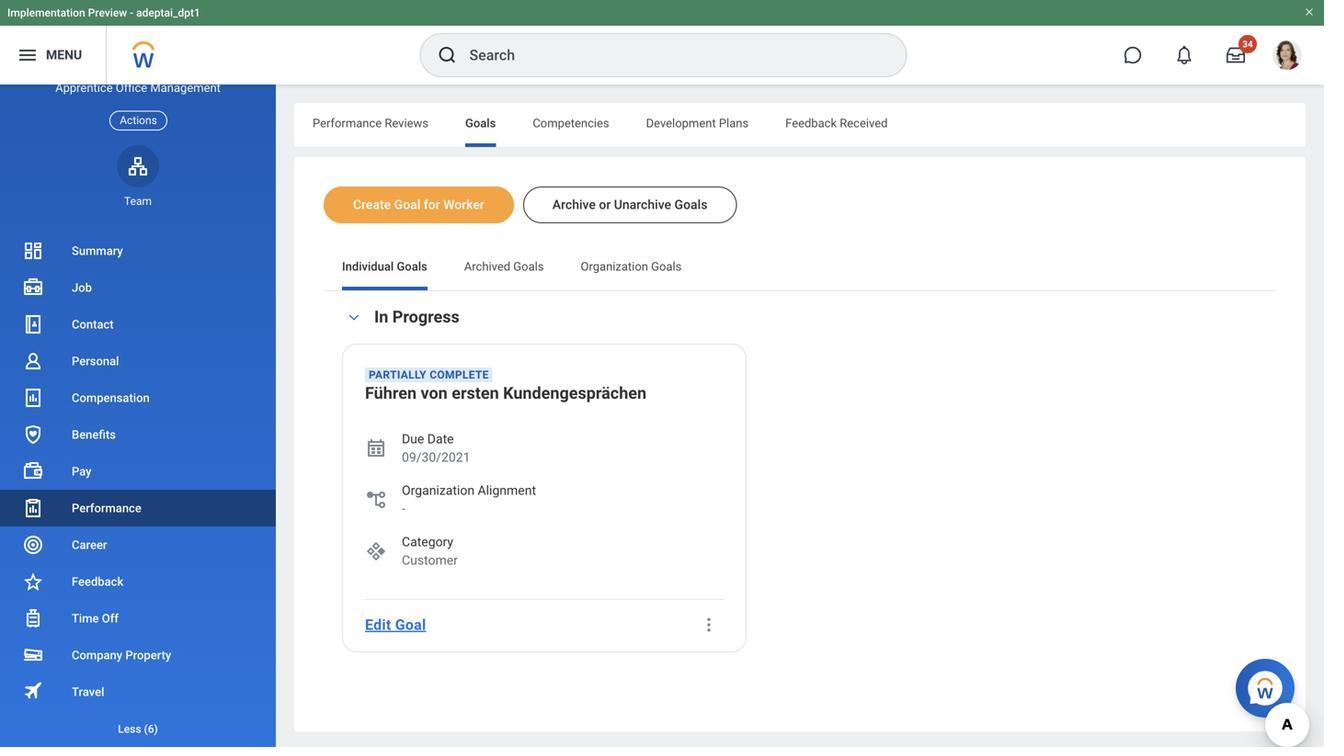 Task type: locate. For each thing, give the bounding box(es) containing it.
list containing summary
[[0, 233, 276, 748]]

0 vertical spatial tab list
[[294, 103, 1306, 147]]

0 horizontal spatial -
[[130, 6, 133, 19]]

feedback left the received
[[786, 116, 837, 130]]

in progress button
[[374, 308, 460, 327]]

pattern image
[[365, 541, 387, 563]]

0 vertical spatial goal
[[394, 197, 421, 212]]

create goal for worker button
[[324, 187, 514, 224]]

feedback for feedback received
[[786, 116, 837, 130]]

0 vertical spatial performance
[[313, 116, 382, 130]]

0 vertical spatial organization
[[581, 260, 648, 274]]

received
[[840, 116, 888, 130]]

actions
[[120, 114, 157, 127]]

performance link
[[0, 490, 276, 527]]

1 horizontal spatial feedback
[[786, 116, 837, 130]]

less (6)
[[118, 723, 158, 736]]

company property image
[[22, 645, 44, 667]]

feedback up time off
[[72, 575, 123, 589]]

1 horizontal spatial performance
[[313, 116, 382, 130]]

apprentice office management
[[55, 81, 221, 95]]

performance
[[313, 116, 382, 130], [72, 502, 142, 516]]

time off
[[72, 612, 119, 626]]

partially complete führen von ersten kundengesprächen
[[365, 369, 647, 403]]

goals right reviews
[[465, 116, 496, 130]]

goal left for
[[394, 197, 421, 212]]

goals down unarchive
[[651, 260, 682, 274]]

1 vertical spatial -
[[402, 502, 406, 517]]

goals right archived
[[514, 260, 544, 274]]

time off link
[[0, 601, 276, 637]]

0 horizontal spatial performance
[[72, 502, 142, 516]]

pay
[[72, 465, 92, 479]]

kundengesprächen
[[503, 384, 647, 403]]

feedback for feedback
[[72, 575, 123, 589]]

office
[[116, 81, 147, 95]]

date
[[428, 432, 454, 447]]

chevron down image
[[343, 311, 365, 324]]

goal
[[394, 197, 421, 212], [395, 617, 426, 634]]

goals
[[465, 116, 496, 130], [675, 197, 708, 212], [397, 260, 428, 274], [514, 260, 544, 274], [651, 260, 682, 274]]

tab list containing individual goals
[[324, 247, 1277, 291]]

1 horizontal spatial organization
[[581, 260, 648, 274]]

feedback inside tab list
[[786, 116, 837, 130]]

travel link
[[0, 674, 276, 711]]

goals right unarchive
[[675, 197, 708, 212]]

organization alignment -
[[402, 483, 536, 517]]

1 horizontal spatial -
[[402, 502, 406, 517]]

contact
[[72, 318, 114, 332]]

goal right the edit at the left bottom of page
[[395, 617, 426, 634]]

-
[[130, 6, 133, 19], [402, 502, 406, 517]]

performance for performance reviews
[[313, 116, 382, 130]]

performance reviews
[[313, 116, 429, 130]]

menu
[[46, 47, 82, 63]]

menu button
[[0, 26, 106, 85]]

feedback received
[[786, 116, 888, 130]]

organization inside 'organization alignment -'
[[402, 483, 475, 498]]

apprentice
[[55, 81, 113, 95]]

performance for performance
[[72, 502, 142, 516]]

- right hierarchy parent image
[[402, 502, 406, 517]]

in progress group
[[342, 305, 1258, 653]]

- inside the 'menu' banner
[[130, 6, 133, 19]]

company property link
[[0, 637, 276, 674]]

create goal for worker
[[353, 197, 485, 212]]

list
[[0, 233, 276, 748]]

tab list for archived goals
[[294, 103, 1306, 147]]

archive or unarchive goals button
[[523, 187, 737, 224]]

feedback
[[786, 116, 837, 130], [72, 575, 123, 589]]

1 vertical spatial performance
[[72, 502, 142, 516]]

search image
[[436, 44, 459, 66]]

job link
[[0, 270, 276, 306]]

off
[[102, 612, 119, 626]]

1 vertical spatial organization
[[402, 483, 475, 498]]

summary
[[72, 244, 123, 258]]

organization for organization alignment -
[[402, 483, 475, 498]]

performance up career
[[72, 502, 142, 516]]

führen von ersten kundengesprächen element
[[365, 383, 647, 408]]

unarchive
[[614, 197, 672, 212]]

individual
[[342, 260, 394, 274]]

von
[[421, 384, 448, 403]]

progress
[[393, 308, 460, 327]]

organization
[[581, 260, 648, 274], [402, 483, 475, 498]]

complete
[[430, 369, 489, 382]]

development
[[646, 116, 716, 130]]

due
[[402, 432, 424, 447]]

partially
[[369, 369, 427, 382]]

individual goals
[[342, 260, 428, 274]]

in
[[374, 308, 388, 327]]

goal inside in progress group
[[395, 617, 426, 634]]

goals right individual
[[397, 260, 428, 274]]

competencies
[[533, 116, 610, 130]]

performance inside navigation pane region
[[72, 502, 142, 516]]

0 horizontal spatial feedback
[[72, 575, 123, 589]]

related actions vertical image
[[700, 616, 718, 635]]

benefits
[[72, 428, 116, 442]]

tab list
[[294, 103, 1306, 147], [324, 247, 1277, 291]]

personal link
[[0, 343, 276, 380]]

organization goals
[[581, 260, 682, 274]]

compensation link
[[0, 380, 276, 417]]

1 vertical spatial goal
[[395, 617, 426, 634]]

organization down or on the left
[[581, 260, 648, 274]]

performance left reviews
[[313, 116, 382, 130]]

09/30/2021 element
[[402, 449, 470, 467]]

- inside 'organization alignment -'
[[402, 502, 406, 517]]

ersten
[[452, 384, 499, 403]]

career image
[[22, 534, 44, 557]]

- right preview
[[130, 6, 133, 19]]

feedback image
[[22, 571, 44, 593]]

edit goal button
[[358, 607, 434, 644]]

personal
[[72, 355, 119, 368]]

0 vertical spatial feedback
[[786, 116, 837, 130]]

reviews
[[385, 116, 429, 130]]

summary image
[[22, 240, 44, 262]]

1 vertical spatial tab list
[[324, 247, 1277, 291]]

property
[[125, 649, 171, 663]]

archived
[[464, 260, 511, 274]]

feedback inside navigation pane region
[[72, 575, 123, 589]]

0 vertical spatial -
[[130, 6, 133, 19]]

goal for create
[[394, 197, 421, 212]]

0 horizontal spatial organization
[[402, 483, 475, 498]]

edit goal
[[365, 617, 426, 634]]

performance image
[[22, 498, 44, 520]]

1 vertical spatial feedback
[[72, 575, 123, 589]]

organization down "09/30/2021" element
[[402, 483, 475, 498]]

tab list containing performance reviews
[[294, 103, 1306, 147]]

worker
[[444, 197, 485, 212]]



Task type: describe. For each thing, give the bounding box(es) containing it.
plans
[[719, 116, 749, 130]]

team lena jung element
[[117, 194, 159, 209]]

customer
[[402, 553, 458, 568]]

navigation pane region
[[0, 80, 276, 748]]

benefits image
[[22, 424, 44, 446]]

travel
[[72, 686, 104, 700]]

- for organization
[[402, 502, 406, 517]]

customer element
[[402, 552, 458, 570]]

calendar alt image
[[365, 438, 387, 460]]

career
[[72, 539, 107, 552]]

or
[[599, 197, 611, 212]]

less
[[118, 723, 141, 736]]

summary link
[[0, 233, 276, 270]]

time
[[72, 612, 99, 626]]

(6)
[[144, 723, 158, 736]]

archive
[[553, 197, 596, 212]]

alignment
[[478, 483, 536, 498]]

team
[[124, 195, 152, 208]]

due date 09/30/2021
[[402, 432, 470, 465]]

goals for individual goals
[[397, 260, 428, 274]]

view team image
[[127, 155, 149, 177]]

compensation
[[72, 391, 150, 405]]

implementation
[[7, 6, 85, 19]]

company property
[[72, 649, 171, 663]]

tab list for führen von ersten kundengesprächen
[[324, 247, 1277, 291]]

in progress
[[374, 308, 460, 327]]

adeptai_dpt1
[[136, 6, 200, 19]]

09/30/2021
[[402, 450, 470, 465]]

preview
[[88, 6, 127, 19]]

führen
[[365, 384, 417, 403]]

profile logan mcneil image
[[1273, 40, 1303, 74]]

goals for organization goals
[[651, 260, 682, 274]]

less (6) button
[[0, 711, 276, 748]]

less (6) button
[[0, 719, 276, 741]]

company
[[72, 649, 122, 663]]

goal for edit
[[395, 617, 426, 634]]

justify image
[[17, 44, 39, 66]]

pay image
[[22, 461, 44, 483]]

hierarchy parent image
[[365, 489, 387, 511]]

job image
[[22, 277, 44, 299]]

archive or unarchive goals
[[553, 197, 708, 212]]

actions button
[[110, 111, 167, 130]]

menu banner
[[0, 0, 1325, 85]]

pay link
[[0, 454, 276, 490]]

organization for organization goals
[[581, 260, 648, 274]]

category
[[402, 535, 454, 550]]

development plans
[[646, 116, 749, 130]]

implementation preview -   adeptai_dpt1
[[7, 6, 200, 19]]

team link
[[117, 145, 159, 209]]

for
[[424, 197, 440, 212]]

inbox large image
[[1227, 46, 1246, 64]]

contact image
[[22, 314, 44, 336]]

career link
[[0, 527, 276, 564]]

create
[[353, 197, 391, 212]]

job
[[72, 281, 92, 295]]

close environment banner image
[[1304, 6, 1315, 17]]

contact link
[[0, 306, 276, 343]]

benefits link
[[0, 417, 276, 454]]

notifications large image
[[1176, 46, 1194, 64]]

Search Workday  search field
[[470, 35, 869, 75]]

- for implementation
[[130, 6, 133, 19]]

goals inside button
[[675, 197, 708, 212]]

management
[[150, 81, 221, 95]]

34 button
[[1216, 35, 1257, 75]]

feedback link
[[0, 564, 276, 601]]

category customer
[[402, 535, 458, 568]]

edit
[[365, 617, 391, 634]]

travel image
[[22, 680, 44, 702]]

compensation image
[[22, 387, 44, 409]]

personal image
[[22, 350, 44, 373]]

time off image
[[22, 608, 44, 630]]

archived goals
[[464, 260, 544, 274]]

goals for archived goals
[[514, 260, 544, 274]]

34
[[1243, 39, 1254, 50]]



Task type: vqa. For each thing, say whether or not it's contained in the screenshot.


